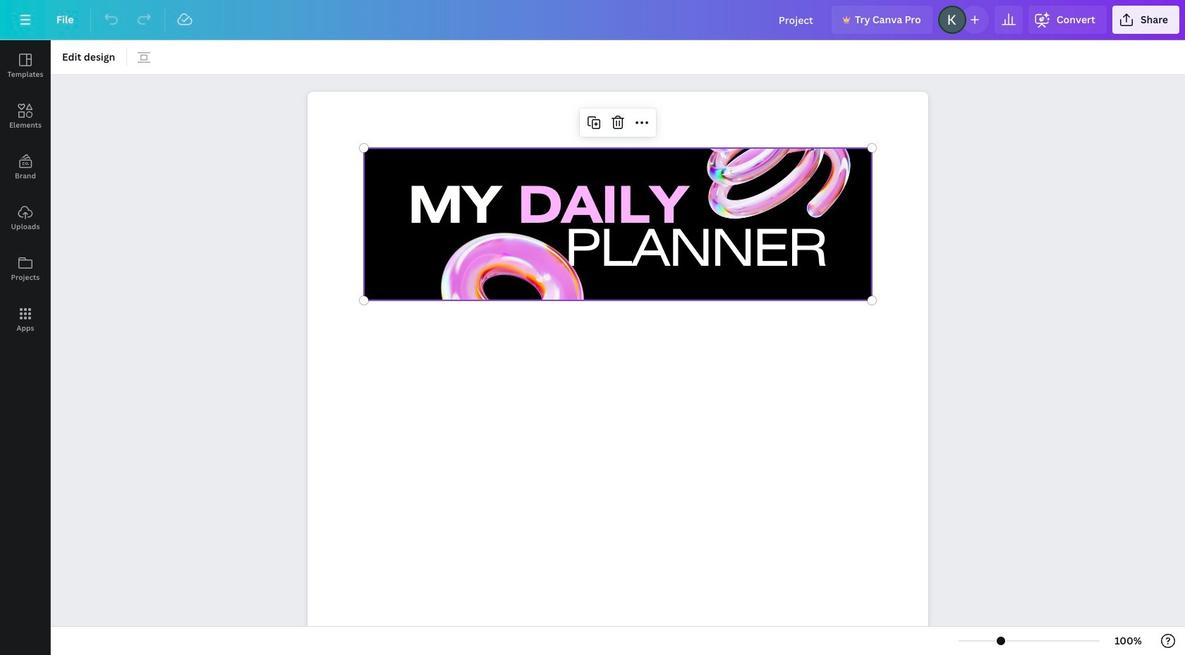 Task type: describe. For each thing, give the bounding box(es) containing it.
Design title text field
[[767, 6, 826, 34]]

Zoom button
[[1105, 630, 1151, 652]]



Task type: locate. For each thing, give the bounding box(es) containing it.
None text field
[[308, 84, 928, 655]]

side panel tab list
[[0, 40, 51, 345]]

main menu bar
[[0, 0, 1185, 40]]



Task type: vqa. For each thing, say whether or not it's contained in the screenshot.
Magic Write
no



